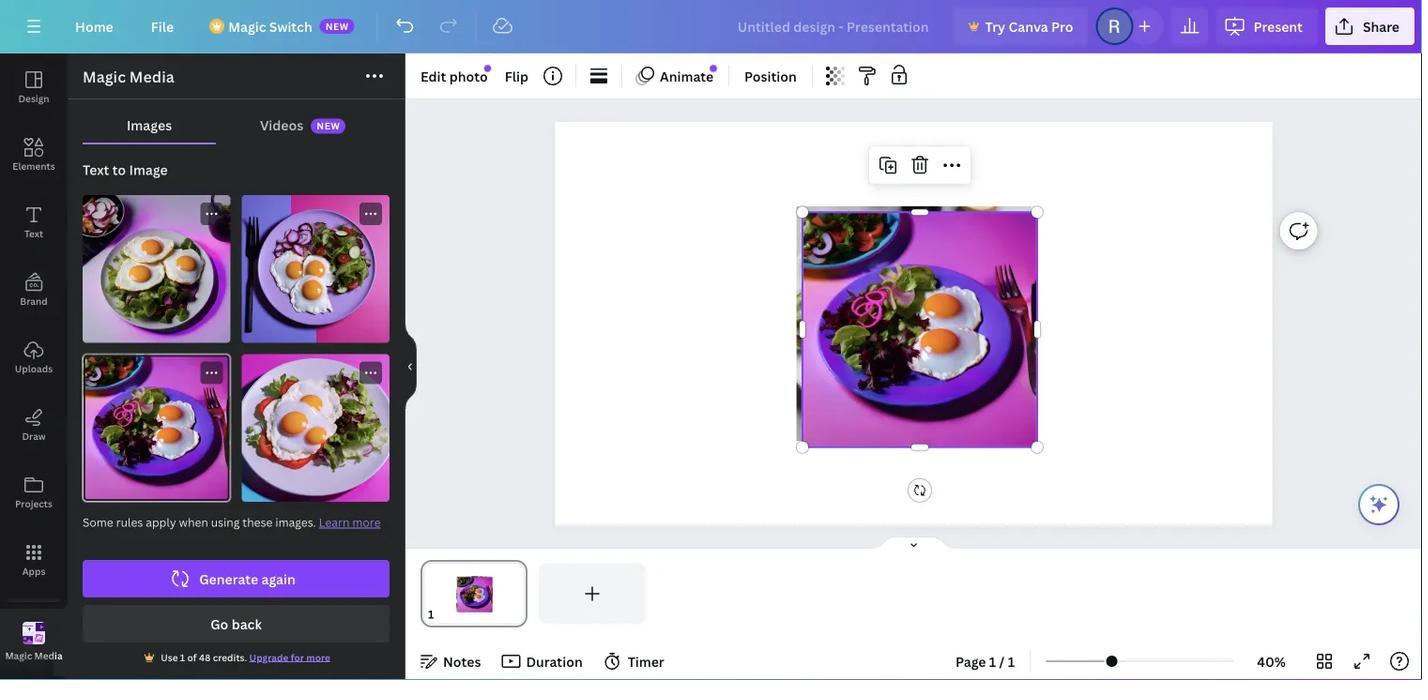 Task type: describe. For each thing, give the bounding box(es) containing it.
Page title text field
[[442, 606, 450, 624]]

share button
[[1326, 8, 1415, 45]]

duration
[[526, 653, 583, 671]]

elements button
[[0, 121, 68, 189]]

learn
[[319, 515, 350, 531]]

learn more link
[[319, 515, 381, 531]]

40%
[[1258, 653, 1286, 671]]

elements
[[12, 160, 55, 172]]

go back button
[[83, 606, 390, 643]]

media inside button
[[34, 650, 62, 663]]

projects button
[[0, 459, 68, 527]]

of
[[187, 652, 197, 664]]

brand
[[20, 295, 48, 308]]

when
[[179, 515, 208, 531]]

try canva pro button
[[954, 8, 1089, 45]]

notes button
[[413, 647, 489, 677]]

/
[[1000, 653, 1005, 671]]

images.
[[275, 515, 316, 531]]

apply
[[146, 515, 176, 531]]

new image for edit photo
[[485, 65, 491, 72]]

position button
[[737, 61, 804, 91]]

magic inside magic media button
[[5, 650, 32, 663]]

home link
[[60, 8, 128, 45]]

1 vertical spatial new
[[317, 120, 340, 133]]

position
[[745, 67, 797, 85]]

magic media button
[[0, 609, 68, 677]]

again
[[261, 570, 296, 588]]

go
[[211, 615, 228, 633]]

brand button
[[0, 256, 68, 324]]

home
[[75, 17, 113, 35]]

magic media inside magic media button
[[5, 650, 62, 663]]

videos
[[260, 116, 303, 134]]

try canva pro
[[986, 17, 1074, 35]]

main menu bar
[[0, 0, 1423, 54]]

go back
[[211, 615, 262, 633]]

apps
[[22, 565, 45, 578]]

use 1 of 48 credits. upgrade for more
[[161, 652, 330, 664]]

some
[[83, 515, 113, 531]]

projects
[[15, 498, 53, 510]]

2 horizontal spatial 1
[[1008, 653, 1015, 671]]

edit photo
[[421, 67, 488, 85]]

hide pages image
[[869, 536, 959, 551]]

48
[[199, 652, 211, 664]]

1 vertical spatial more
[[306, 652, 330, 664]]

apps button
[[0, 527, 68, 594]]

new inside main menu bar
[[326, 20, 349, 32]]

side panel tab list
[[0, 54, 68, 677]]

text to image
[[83, 161, 168, 179]]

duration button
[[496, 647, 590, 677]]

pro
[[1052, 17, 1074, 35]]

1 vertical spatial magic
[[83, 67, 126, 87]]

generate again button
[[83, 561, 390, 598]]

rules
[[116, 515, 143, 531]]



Task type: locate. For each thing, give the bounding box(es) containing it.
more right the learn
[[352, 515, 381, 531]]

text for text
[[24, 227, 43, 240]]

0 horizontal spatial magic media
[[5, 650, 62, 663]]

1 horizontal spatial more
[[352, 515, 381, 531]]

40% button
[[1241, 647, 1302, 677]]

text left to
[[83, 161, 109, 179]]

some rules apply when using these images. learn more
[[83, 515, 381, 531]]

text button
[[0, 189, 68, 256]]

1 left /
[[990, 653, 996, 671]]

0 horizontal spatial new image
[[485, 65, 491, 72]]

new image left flip
[[485, 65, 491, 72]]

2 vertical spatial magic
[[5, 650, 32, 663]]

draw button
[[0, 392, 68, 459]]

animate
[[660, 67, 714, 85]]

1 horizontal spatial new image
[[710, 65, 717, 72]]

generate
[[199, 570, 258, 588]]

page 1 image
[[421, 564, 527, 624]]

1 left of
[[180, 652, 185, 664]]

back
[[232, 615, 262, 633]]

fried eggs on a plate with salad image
[[83, 195, 231, 343], [242, 195, 390, 343], [83, 354, 231, 502], [242, 354, 390, 502]]

design button
[[0, 54, 68, 121]]

new right videos
[[317, 120, 340, 133]]

generate again
[[199, 570, 296, 588]]

file button
[[136, 8, 189, 45]]

magic left switch
[[228, 17, 266, 35]]

text
[[83, 161, 109, 179], [24, 227, 43, 240]]

canva
[[1009, 17, 1049, 35]]

0 vertical spatial media
[[129, 67, 174, 87]]

file
[[151, 17, 174, 35]]

more right for
[[306, 652, 330, 664]]

present button
[[1216, 8, 1318, 45]]

text inside button
[[24, 227, 43, 240]]

text up brand button
[[24, 227, 43, 240]]

magic switch
[[228, 17, 312, 35]]

images button
[[83, 107, 216, 143]]

using
[[211, 515, 240, 531]]

0 horizontal spatial media
[[34, 650, 62, 663]]

1
[[180, 652, 185, 664], [990, 653, 996, 671], [1008, 653, 1015, 671]]

image
[[129, 161, 168, 179]]

timer
[[628, 653, 665, 671]]

1 for of
[[180, 652, 185, 664]]

page
[[956, 653, 986, 671]]

these
[[243, 515, 273, 531]]

1 horizontal spatial text
[[83, 161, 109, 179]]

1 horizontal spatial magic
[[83, 67, 126, 87]]

new right switch
[[326, 20, 349, 32]]

1 horizontal spatial 1
[[990, 653, 996, 671]]

uploads
[[15, 362, 53, 375]]

uploads button
[[0, 324, 68, 392]]

0 horizontal spatial more
[[306, 652, 330, 664]]

0 vertical spatial magic media
[[83, 67, 174, 87]]

1 for /
[[990, 653, 996, 671]]

edit
[[421, 67, 446, 85]]

Design title text field
[[723, 8, 946, 45]]

upgrade
[[249, 652, 289, 664]]

draw
[[22, 430, 46, 443]]

try
[[986, 17, 1006, 35]]

1 vertical spatial magic media
[[5, 650, 62, 663]]

hide image
[[405, 322, 417, 412]]

magic
[[228, 17, 266, 35], [83, 67, 126, 87], [5, 650, 32, 663]]

0 vertical spatial more
[[352, 515, 381, 531]]

timer button
[[598, 647, 672, 677]]

edit photo button
[[413, 61, 495, 91]]

canva assistant image
[[1368, 494, 1391, 516]]

media
[[129, 67, 174, 87], [34, 650, 62, 663]]

new image inside the animate popup button
[[710, 65, 717, 72]]

0 horizontal spatial text
[[24, 227, 43, 240]]

upgrade for more link
[[249, 652, 330, 664]]

new image
[[710, 65, 717, 72], [485, 65, 491, 72]]

magic down 'home' link
[[83, 67, 126, 87]]

design
[[18, 92, 49, 105]]

animate button
[[630, 61, 721, 91]]

to
[[112, 161, 126, 179]]

use
[[161, 652, 178, 664]]

1 vertical spatial media
[[34, 650, 62, 663]]

switch
[[269, 17, 312, 35]]

notes
[[443, 653, 481, 671]]

magic media
[[83, 67, 174, 87], [5, 650, 62, 663]]

for
[[291, 652, 304, 664]]

magic media down apps
[[5, 650, 62, 663]]

1 horizontal spatial media
[[129, 67, 174, 87]]

0 vertical spatial new
[[326, 20, 349, 32]]

new image inside edit photo dropdown button
[[485, 65, 491, 72]]

new image for animate
[[710, 65, 717, 72]]

magic down apps
[[5, 650, 32, 663]]

magic media up images
[[83, 67, 174, 87]]

1 vertical spatial text
[[24, 227, 43, 240]]

0 horizontal spatial 1
[[180, 652, 185, 664]]

text for text to image
[[83, 161, 109, 179]]

1 horizontal spatial magic media
[[83, 67, 174, 87]]

magic inside main menu bar
[[228, 17, 266, 35]]

0 vertical spatial text
[[83, 161, 109, 179]]

new
[[326, 20, 349, 32], [317, 120, 340, 133]]

media down apps
[[34, 650, 62, 663]]

more
[[352, 515, 381, 531], [306, 652, 330, 664]]

1 right /
[[1008, 653, 1015, 671]]

credits.
[[213, 652, 247, 664]]

share
[[1363, 17, 1400, 35]]

1 new image from the left
[[710, 65, 717, 72]]

photo
[[449, 67, 488, 85]]

page 1 / 1
[[956, 653, 1015, 671]]

0 vertical spatial magic
[[228, 17, 266, 35]]

images
[[127, 116, 172, 134]]

2 horizontal spatial magic
[[228, 17, 266, 35]]

present
[[1254, 17, 1303, 35]]

flip
[[505, 67, 529, 85]]

2 new image from the left
[[485, 65, 491, 72]]

new image down main menu bar
[[710, 65, 717, 72]]

0 horizontal spatial magic
[[5, 650, 32, 663]]

media up "images" button on the top
[[129, 67, 174, 87]]

flip button
[[497, 61, 536, 91]]



Task type: vqa. For each thing, say whether or not it's contained in the screenshot.
number field
no



